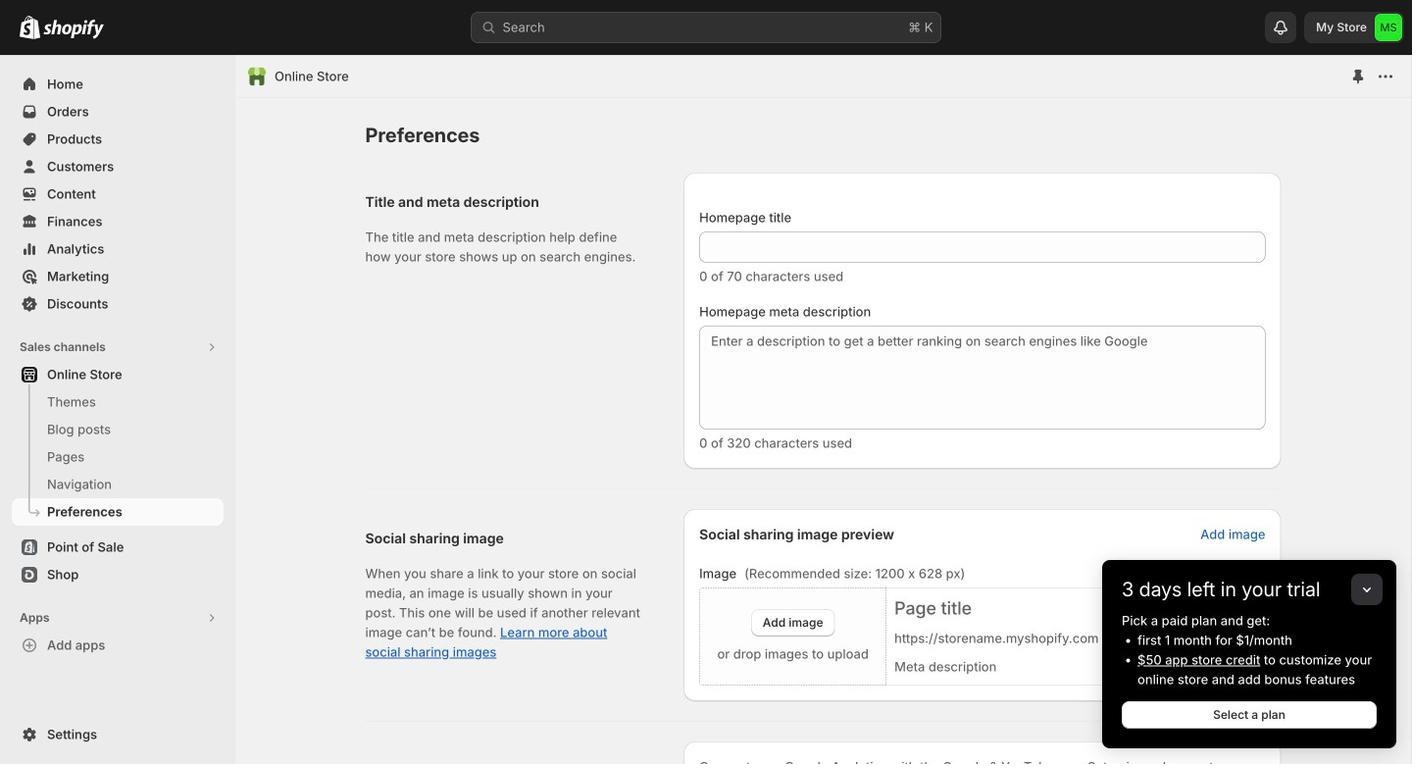 Task type: vqa. For each thing, say whether or not it's contained in the screenshot.
My Store icon
yes



Task type: describe. For each thing, give the bounding box(es) containing it.
my store image
[[1376, 14, 1403, 41]]



Task type: locate. For each thing, give the bounding box(es) containing it.
shopify image
[[43, 19, 104, 39]]

online store image
[[247, 67, 267, 86]]

shopify image
[[20, 15, 40, 39]]



